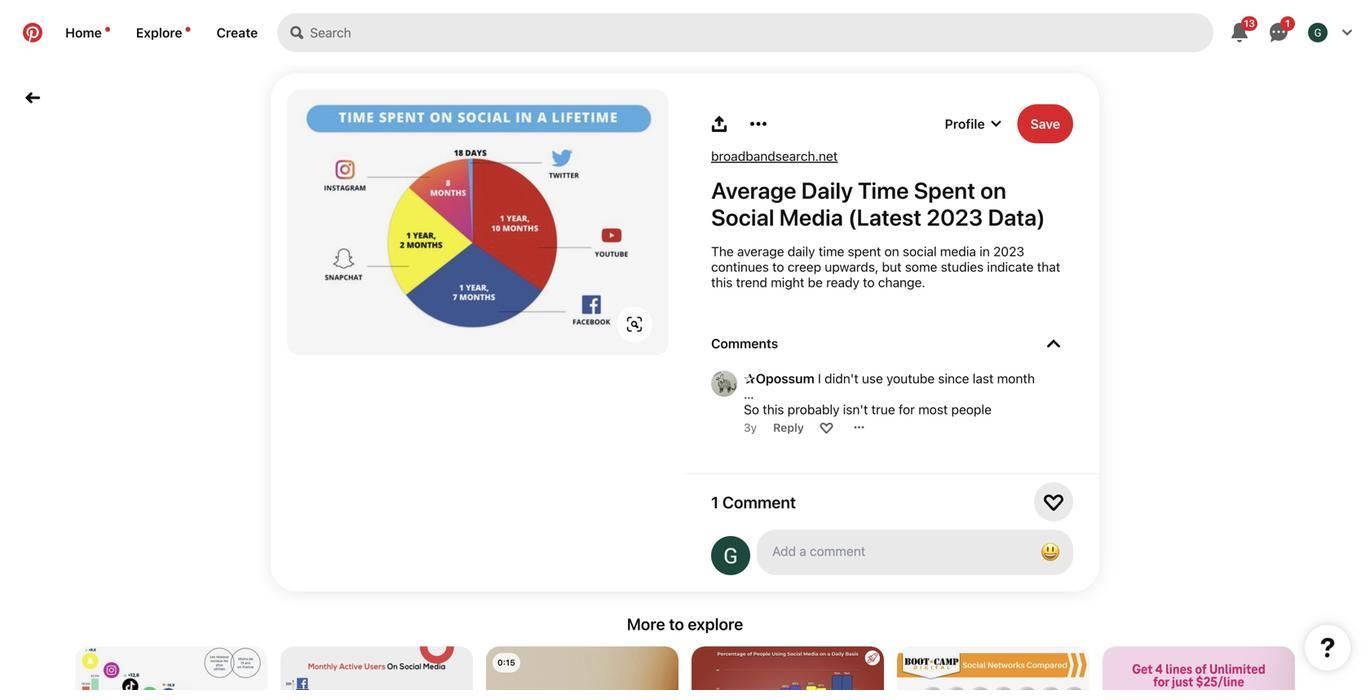 Task type: vqa. For each thing, say whether or not it's contained in the screenshot.
the This delicious deal isn't on the cake, it's on 4 lines of unlimited when you switch to T-Mobile! Although the deal is literally written ON the cake, so, you've got us there. Checkmate. Sweet, sweet checkmate. image
yes



Task type: describe. For each thing, give the bounding box(es) containing it.
home
[[65, 25, 102, 40]]

robinsongreg175 image
[[711, 537, 750, 576]]

since
[[938, 371, 969, 387]]

greg robinson image
[[1308, 23, 1328, 42]]

i
[[818, 371, 821, 387]]

50 surprising social media statistics in 2020 - broadbandsearch image
[[692, 647, 884, 691]]

average daily time spent on social media (latest 2023 data) link
[[711, 177, 1073, 231]]

this inside the i didn't use youtube since last month … so this probably isn't true for most people
[[763, 402, 784, 418]]

explore
[[688, 615, 743, 634]]

isn't
[[843, 402, 868, 418]]

search icon image
[[290, 26, 303, 39]]

profile button
[[945, 104, 1004, 144]]

comment
[[722, 493, 796, 512]]

social media monthly active users. this graph can help you to decide on which platform you should post your content to get more followers. #socialmedia #socialmediafollowers #socialmediamarketing #socialmediagraph #socialmediamonthlyuser image
[[281, 647, 473, 691]]

13 button
[[1220, 13, 1259, 52]]

some
[[905, 259, 937, 275]]

spent
[[848, 244, 881, 259]]

0 horizontal spatial to
[[669, 615, 684, 634]]

react image
[[820, 421, 833, 434]]

change.
[[878, 275, 925, 290]]

reply button
[[773, 421, 804, 434]]

last
[[973, 371, 994, 387]]

the average daily time spent on social media in 2023 continues to creep upwards, but some studies indicate that this trend might be ready to change.
[[711, 244, 1060, 290]]

ready
[[826, 275, 859, 290]]

this inside the average daily time spent on social media in 2023 continues to creep upwards, but some studies indicate that this trend might be ready to change.
[[711, 275, 733, 290]]

réseaux sociaux : tiktok en forte augmentation chez les moins de 13 ans (source : diplomeo 2019) image
[[75, 647, 267, 691]]

use
[[862, 371, 883, 387]]

on inside the average daily time spent on social media in 2023 continues to creep upwards, but some studies indicate that this trend might be ready to change.
[[884, 244, 899, 259]]

home link
[[52, 13, 123, 52]]

social
[[711, 204, 774, 231]]

😃
[[1041, 541, 1060, 564]]

i didn't use youtube since last month … so this probably isn't true for most people
[[744, 371, 1035, 418]]

save button
[[1017, 104, 1073, 144]]

the
[[711, 244, 734, 259]]

creep
[[788, 259, 821, 275]]

broadbandsearch.net
[[711, 148, 838, 164]]

2 horizontal spatial to
[[863, 275, 875, 290]]

create
[[217, 25, 258, 40]]

on inside average daily time spent on social media (latest 2023 data)
[[980, 177, 1006, 204]]

✰opossum image
[[711, 371, 737, 397]]

3y
[[744, 421, 757, 434]]

1 button
[[1259, 13, 1298, 52]]



Task type: locate. For each thing, give the bounding box(es) containing it.
that
[[1037, 259, 1060, 275]]

more
[[627, 615, 665, 634]]

create link
[[204, 13, 271, 52]]

0 horizontal spatial on
[[884, 244, 899, 259]]

spent
[[914, 177, 975, 204]]

0 vertical spatial on
[[980, 177, 1006, 204]]

1 comment
[[711, 493, 796, 512]]

1 vertical spatial 1
[[711, 493, 719, 512]]

media
[[940, 244, 976, 259]]

month
[[997, 371, 1035, 387]]

trend
[[736, 275, 767, 290]]

most
[[918, 402, 948, 418]]

data)
[[988, 204, 1045, 231]]

0 horizontal spatial 1
[[711, 493, 719, 512]]

youtube
[[886, 371, 935, 387]]

1 left the greg robinson icon
[[1285, 18, 1290, 29]]

0 vertical spatial 1
[[1285, 18, 1290, 29]]

might
[[771, 275, 804, 290]]

broadbandsearch.net link
[[711, 148, 838, 164]]

2023 inside average daily time spent on social media (latest 2023 data)
[[926, 204, 983, 231]]

this
[[711, 275, 733, 290], [763, 402, 784, 418]]

this left trend
[[711, 275, 733, 290]]

to right more
[[669, 615, 684, 634]]

expand icon image
[[1047, 337, 1060, 350]]

1 for 1
[[1285, 18, 1290, 29]]

time
[[819, 244, 844, 259]]

0 vertical spatial this
[[711, 275, 733, 290]]

1 for 1 comment
[[711, 493, 719, 512]]

Add a comment field
[[773, 544, 1021, 559]]

but
[[882, 259, 902, 275]]

0 horizontal spatial 2023
[[926, 204, 983, 231]]

to left creep
[[772, 259, 784, 275]]

profile
[[945, 116, 985, 132]]

be
[[808, 275, 823, 290]]

for
[[899, 402, 915, 418]]

notifications image
[[105, 27, 110, 32]]

indicate
[[987, 259, 1034, 275]]

daily
[[801, 177, 853, 204]]

1 horizontal spatial 1
[[1285, 18, 1290, 29]]

1 horizontal spatial to
[[772, 259, 784, 275]]

reaction image
[[1044, 493, 1063, 512]]

to
[[772, 259, 784, 275], [863, 275, 875, 290], [669, 615, 684, 634]]

1 inside "button"
[[1285, 18, 1290, 29]]

to right the ready
[[863, 275, 875, 290]]

explore link
[[123, 13, 204, 52]]

on
[[980, 177, 1006, 204], [884, 244, 899, 259]]

time
[[858, 177, 909, 204]]

more to explore
[[627, 615, 743, 634]]

2023 inside the average daily time spent on social media in 2023 continues to creep upwards, but some studies indicate that this trend might be ready to change.
[[993, 244, 1024, 259]]

probably
[[788, 402, 840, 418]]

in
[[980, 244, 990, 259]]

daily
[[788, 244, 815, 259]]

13
[[1244, 18, 1255, 29]]

select a board you want to save to image
[[991, 119, 1001, 129]]

media
[[779, 204, 843, 231]]

didn't
[[825, 371, 859, 387]]

1
[[1285, 18, 1290, 29], [711, 493, 719, 512]]

✰opossum
[[744, 371, 815, 387]]

upwards,
[[825, 259, 879, 275]]

continues
[[711, 259, 769, 275]]

social
[[903, 244, 937, 259]]

average
[[737, 244, 784, 259]]

list
[[69, 647, 1302, 691]]

2023 up media
[[926, 204, 983, 231]]

this contains an image of: the best social network cheat sheet image
[[897, 647, 1090, 691]]

save
[[1031, 116, 1060, 132]]

😃 button
[[758, 532, 1072, 574], [1034, 537, 1067, 569]]

average
[[711, 177, 796, 204]]

comments
[[711, 336, 778, 351]]

1 horizontal spatial 2023
[[993, 244, 1024, 259]]

1 vertical spatial this
[[763, 402, 784, 418]]

1 vertical spatial 2023
[[993, 244, 1024, 259]]

studies
[[941, 259, 984, 275]]

1 left the comment
[[711, 493, 719, 512]]

0 horizontal spatial this
[[711, 275, 733, 290]]

so
[[744, 402, 759, 418]]

Search text field
[[310, 13, 1214, 52]]

1 horizontal spatial on
[[980, 177, 1006, 204]]

…
[[744, 387, 754, 402]]

2023
[[926, 204, 983, 231], [993, 244, 1024, 259]]

comments button
[[711, 336, 1073, 351]]

true
[[871, 402, 895, 418]]

this right the so
[[763, 402, 784, 418]]

reply
[[773, 421, 804, 434]]

1 vertical spatial on
[[884, 244, 899, 259]]

people
[[951, 402, 992, 418]]

(latest
[[848, 204, 922, 231]]

✰opossum link
[[744, 371, 815, 387]]

1 horizontal spatial this
[[763, 402, 784, 418]]

notifications image
[[186, 27, 190, 32]]

squarespace tools make it easy to create a beautiful and unique website. image
[[486, 647, 679, 691]]

explore
[[136, 25, 182, 40]]

average daily time spent on social media (latest 2023 data)
[[711, 177, 1045, 231]]

0 vertical spatial 2023
[[926, 204, 983, 231]]

click to shop image
[[626, 316, 643, 333]]

this delicious deal isn't on the cake, it's on 4 lines of unlimited when you switch to t-mobile! although the deal is literally written on the cake, so, you've got us there. checkmate. sweet, sweet checkmate. image
[[1103, 647, 1295, 691]]

2023 right in
[[993, 244, 1024, 259]]



